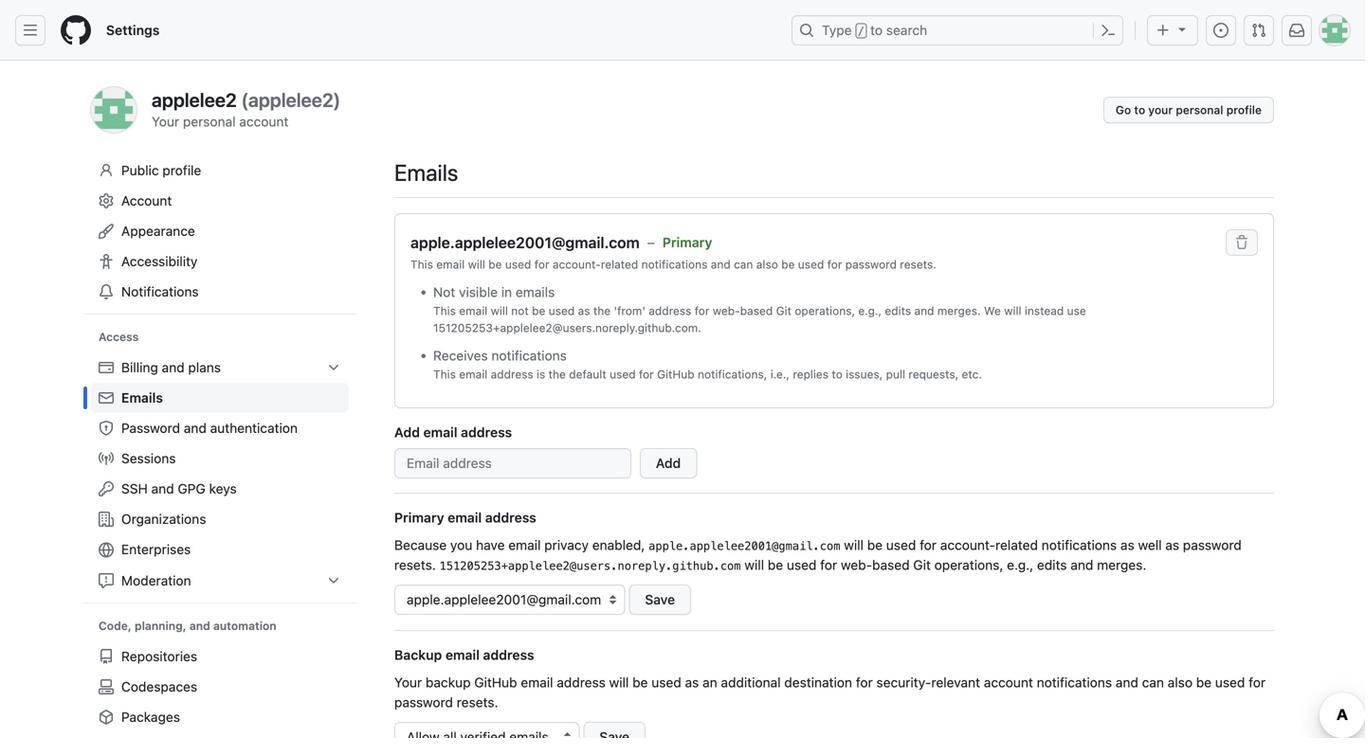 Task type: describe. For each thing, give the bounding box(es) containing it.
backup
[[395, 648, 442, 663]]

because
[[395, 538, 447, 553]]

sessions
[[121, 451, 176, 467]]

add for add
[[656, 456, 681, 471]]

notifications inside your backup github email address will be used as an additional destination for security-relevant account notifications and can also be used for password resets.
[[1037, 675, 1112, 691]]

save button
[[629, 585, 691, 615]]

pull
[[886, 368, 906, 381]]

notifications,
[[698, 368, 768, 381]]

codespaces image
[[99, 680, 114, 695]]

issue opened image
[[1214, 23, 1229, 38]]

additional
[[721, 675, 781, 691]]

git pull request image
[[1252, 23, 1267, 38]]

password
[[121, 421, 180, 436]]

well
[[1138, 538, 1162, 553]]

repositories
[[121, 649, 197, 665]]

an
[[703, 675, 718, 691]]

github inside your backup github email address will be used as an additional destination for security-relevant account notifications and can also be used for password resets.
[[474, 675, 517, 691]]

enterprises
[[121, 542, 191, 558]]

be inside 'not visible in emails this email will not be used as the 'from' address for web-based git operations, e.g., edits and merges. we will instead use 151205253+applelee2@users.noreply.github.com.'
[[532, 304, 546, 318]]

i.e.,
[[771, 368, 790, 381]]

homepage image
[[61, 15, 91, 46]]

moderation button
[[91, 566, 349, 596]]

add button
[[640, 449, 697, 479]]

moderation
[[121, 573, 191, 589]]

address inside your backup github email address will be used as an additional destination for security-relevant account notifications and can also be used for password resets.
[[557, 675, 606, 691]]

emails
[[516, 284, 555, 300]]

privacy
[[545, 538, 589, 553]]

profile inside the public profile link
[[163, 163, 201, 178]]

address inside 'not visible in emails this email will not be used as the 'from' address for web-based git operations, e.g., edits and merges. we will instead use 151205253+applelee2@users.noreply.github.com.'
[[649, 304, 692, 318]]

notifications
[[121, 284, 199, 300]]

and inside billing and plans dropdown button
[[162, 360, 185, 376]]

0 vertical spatial this
[[411, 258, 433, 271]]

will inside will be used for account-related notifications as well as password resets.
[[844, 538, 864, 553]]

account- inside will be used for account-related notifications as well as password resets.
[[941, 538, 996, 553]]

type
[[822, 22, 852, 38]]

to inside receives notifications this email address is the default used for github notifications, i.e., replies to issues, pull requests, etc.
[[832, 368, 843, 381]]

your
[[1149, 103, 1173, 117]]

settings link
[[99, 15, 167, 46]]

planning,
[[135, 620, 186, 633]]

default
[[569, 368, 607, 381]]

add email address
[[395, 425, 512, 440]]

person image
[[99, 163, 114, 178]]

authentication
[[210, 421, 298, 436]]

used inside will be used for account-related notifications as well as password resets.
[[887, 538, 916, 553]]

will be used for account-related notifications as well as password resets.
[[395, 538, 1242, 573]]

your inside your backup github email address will be used as an additional destination for security-relevant account notifications and can also be used for password resets.
[[395, 675, 422, 691]]

email up add email address email field
[[423, 425, 458, 440]]

triangle down image
[[1175, 21, 1190, 37]]

resets. inside your backup github email address will be used as an additional destination for security-relevant account notifications and can also be used for password resets.
[[457, 695, 498, 711]]

used inside receives notifications this email address is the default used for github notifications, i.e., replies to issues, pull requests, etc.
[[610, 368, 636, 381]]

this inside receives notifications this email address is the default used for github notifications, i.e., replies to issues, pull requests, etc.
[[433, 368, 456, 381]]

mail image
[[99, 391, 114, 406]]

ssh
[[121, 481, 148, 497]]

1 horizontal spatial e.g.,
[[1007, 558, 1034, 573]]

paintbrush image
[[99, 224, 114, 239]]

the inside receives notifications this email address is the default used for github notifications, i.e., replies to issues, pull requests, etc.
[[549, 368, 566, 381]]

account link
[[91, 186, 349, 216]]

is
[[537, 368, 546, 381]]

as inside 'not visible in emails this email will not be used as the 'from' address for web-based git operations, e.g., edits and merges. we will instead use 151205253+applelee2@users.noreply.github.com.'
[[578, 304, 590, 318]]

also inside your backup github email address will be used as an additional destination for security-relevant account notifications and can also be used for password resets.
[[1168, 675, 1193, 691]]

account inside the applelee2 (applelee2) your personal account
[[239, 114, 289, 129]]

appearance link
[[91, 216, 349, 247]]

receives
[[433, 348, 488, 364]]

replies
[[793, 368, 829, 381]]

used inside 'not visible in emails this email will not be used as the 'from' address for web-based git operations, e.g., edits and merges. we will instead use 151205253+applelee2@users.noreply.github.com.'
[[549, 304, 575, 318]]

codespaces
[[121, 679, 197, 695]]

notifications link
[[91, 277, 349, 307]]

1 horizontal spatial emails
[[395, 159, 458, 186]]

receives notifications this email address is the default used for github notifications, i.e., replies to issues, pull requests, etc.
[[433, 348, 982, 381]]

1 horizontal spatial based
[[873, 558, 910, 573]]

visible
[[459, 284, 498, 300]]

gear image
[[99, 193, 114, 209]]

repositories link
[[91, 642, 349, 672]]

/
[[858, 25, 865, 38]]

automation
[[213, 620, 277, 633]]

and inside your backup github email address will be used as an additional destination for security-relevant account notifications and can also be used for password resets.
[[1116, 675, 1139, 691]]

profile inside go to your personal profile link
[[1227, 103, 1262, 117]]

codespaces link
[[91, 672, 349, 703]]

emails inside access "list"
[[121, 390, 163, 406]]

operations, inside 'not visible in emails this email will not be used as the 'from' address for web-based git operations, e.g., edits and merges. we will instead use 151205253+applelee2@users.noreply.github.com.'
[[795, 304, 855, 318]]

this email will be used for account-related notifications and can also be used for password resets.
[[411, 258, 937, 271]]

repo image
[[99, 650, 114, 665]]

notifications image
[[1290, 23, 1305, 38]]

go to your personal profile
[[1116, 103, 1262, 117]]

0 horizontal spatial related
[[601, 258, 638, 271]]

151205253+applelee2@users.noreply.github.com
[[440, 560, 741, 573]]

ssh and gpg keys link
[[91, 474, 349, 505]]

e.g., inside 'not visible in emails this email will not be used as the 'from' address for web-based git operations, e.g., edits and merges. we will instead use 151205253+applelee2@users.noreply.github.com.'
[[859, 304, 882, 318]]

because you have email privacy enabled, apple.applelee2001@gmail.com
[[395, 538, 841, 553]]

save
[[645, 592, 675, 608]]

gpg
[[178, 481, 206, 497]]

web- inside 'not visible in emails this email will not be used as the 'from' address for web-based git operations, e.g., edits and merges. we will instead use 151205253+applelee2@users.noreply.github.com.'
[[713, 304, 740, 318]]

accessibility link
[[91, 247, 349, 277]]

and inside 'not visible in emails this email will not be used as the 'from' address for web-based git operations, e.g., edits and merges. we will instead use 151205253+applelee2@users.noreply.github.com.'
[[915, 304, 935, 318]]

for inside receives notifications this email address is the default used for github notifications, i.e., replies to issues, pull requests, etc.
[[639, 368, 654, 381]]

1 horizontal spatial operations,
[[935, 558, 1004, 573]]

email inside receives notifications this email address is the default used for github notifications, i.e., replies to issues, pull requests, etc.
[[459, 368, 488, 381]]

as inside your backup github email address will be used as an additional destination for security-relevant account notifications and can also be used for password resets.
[[685, 675, 699, 691]]

your inside the applelee2 (applelee2) your personal account
[[152, 114, 179, 129]]

code, planning, and automation list
[[91, 642, 349, 739]]

1 vertical spatial merges.
[[1097, 558, 1147, 573]]

git inside 'not visible in emails this email will not be used as the 'from' address for web-based git operations, e.g., edits and merges. we will instead use 151205253+applelee2@users.noreply.github.com.'
[[776, 304, 792, 318]]

use
[[1067, 304, 1087, 318]]

apple.applelee2001@gmail.com – primary
[[411, 234, 713, 252]]

email up backup
[[446, 648, 480, 663]]

add for add email address
[[395, 425, 420, 440]]

notifications inside will be used for account-related notifications as well as password resets.
[[1042, 538, 1117, 553]]

key image
[[99, 482, 114, 497]]

type / to search
[[822, 22, 928, 38]]

(applelee2)
[[241, 89, 341, 111]]

sessions link
[[91, 444, 349, 474]]

apple.applelee2001@gmail.com inside because you have email privacy enabled, apple.applelee2001@gmail.com
[[649, 540, 841, 553]]

2 horizontal spatial resets.
[[900, 258, 937, 271]]

code, planning, and automation
[[99, 620, 277, 633]]

have
[[476, 538, 505, 553]]

code,
[[99, 620, 132, 633]]

primary email address
[[395, 510, 537, 526]]

instead
[[1025, 304, 1064, 318]]

and inside ssh and gpg keys link
[[151, 481, 174, 497]]



Task type: vqa. For each thing, say whether or not it's contained in the screenshot.
the top THE GITHUB
yes



Task type: locate. For each thing, give the bounding box(es) containing it.
1 horizontal spatial primary
[[663, 235, 713, 250]]

notifications
[[642, 258, 708, 271], [492, 348, 567, 364], [1042, 538, 1117, 553], [1037, 675, 1112, 691]]

plus image
[[1156, 23, 1171, 38]]

github
[[657, 368, 695, 381], [474, 675, 517, 691]]

1 vertical spatial e.g.,
[[1007, 558, 1034, 573]]

not visible in emails this email will not be used as the 'from' address for web-based git operations, e.g., edits and merges. we will instead use 151205253+applelee2@users.noreply.github.com.
[[433, 284, 1087, 335]]

issues,
[[846, 368, 883, 381]]

0 horizontal spatial personal
[[183, 114, 236, 129]]

1 vertical spatial emails
[[121, 390, 163, 406]]

profile down git pull request icon
[[1227, 103, 1262, 117]]

public
[[121, 163, 159, 178]]

email inside 'not visible in emails this email will not be used as the 'from' address for web-based git operations, e.g., edits and merges. we will instead use 151205253+applelee2@users.noreply.github.com.'
[[459, 304, 488, 318]]

globe image
[[99, 543, 114, 558]]

0 horizontal spatial password
[[395, 695, 453, 711]]

enterprises link
[[91, 535, 349, 566]]

access
[[99, 330, 139, 344]]

used
[[505, 258, 531, 271], [798, 258, 824, 271], [549, 304, 575, 318], [610, 368, 636, 381], [887, 538, 916, 553], [787, 558, 817, 573], [652, 675, 682, 691], [1216, 675, 1246, 691]]

password and authentication
[[121, 421, 298, 436]]

and inside password and authentication link
[[184, 421, 207, 436]]

merges. down well
[[1097, 558, 1147, 573]]

1 horizontal spatial to
[[871, 22, 883, 38]]

apple.applelee2001@gmail.com up 151205253+applelee2@users.noreply.github.com will be used for web-based git operations, e.g., edits and merges.
[[649, 540, 841, 553]]

organizations link
[[91, 505, 349, 535]]

edits
[[885, 304, 911, 318], [1037, 558, 1067, 573]]

applelee2 (applelee2) your personal account
[[152, 89, 341, 129]]

this inside 'not visible in emails this email will not be used as the 'from' address for web-based git operations, e.g., edits and merges. we will instead use 151205253+applelee2@users.noreply.github.com.'
[[433, 304, 456, 318]]

plans
[[188, 360, 221, 376]]

0 horizontal spatial your
[[152, 114, 179, 129]]

as left well
[[1121, 538, 1135, 553]]

0 horizontal spatial resets.
[[395, 558, 436, 573]]

can inside your backup github email address will be used as an additional destination for security-relevant account notifications and can also be used for password resets.
[[1142, 675, 1165, 691]]

email up not at top left
[[436, 258, 465, 271]]

email right have
[[509, 538, 541, 553]]

1 vertical spatial git
[[914, 558, 931, 573]]

email down backup email address
[[521, 675, 553, 691]]

personal
[[1176, 103, 1224, 117], [183, 114, 236, 129]]

email up you
[[448, 510, 482, 526]]

address inside receives notifications this email address is the default used for github notifications, i.e., replies to issues, pull requests, etc.
[[491, 368, 534, 381]]

0 vertical spatial related
[[601, 258, 638, 271]]

apple.applelee2001@gmail.com
[[411, 234, 640, 252], [649, 540, 841, 553]]

1 vertical spatial add
[[656, 456, 681, 471]]

for
[[535, 258, 550, 271], [828, 258, 843, 271], [695, 304, 710, 318], [639, 368, 654, 381], [920, 538, 937, 553], [821, 558, 838, 573], [856, 675, 873, 691], [1249, 675, 1266, 691]]

ssh and gpg keys
[[121, 481, 237, 497]]

profile
[[1227, 103, 1262, 117], [163, 163, 201, 178]]

enabled,
[[592, 538, 645, 553]]

the inside 'not visible in emails this email will not be used as the 'from' address for web-based git operations, e.g., edits and merges. we will instead use 151205253+applelee2@users.noreply.github.com.'
[[594, 304, 611, 318]]

0 vertical spatial profile
[[1227, 103, 1262, 117]]

1 horizontal spatial personal
[[1176, 103, 1224, 117]]

primary inside apple.applelee2001@gmail.com – primary
[[663, 235, 713, 250]]

1 horizontal spatial github
[[657, 368, 695, 381]]

1 vertical spatial the
[[549, 368, 566, 381]]

will
[[468, 258, 485, 271], [491, 304, 508, 318], [1004, 304, 1022, 318], [844, 538, 864, 553], [745, 558, 764, 573], [609, 675, 629, 691]]

for inside will be used for account-related notifications as well as password resets.
[[920, 538, 937, 553]]

0 vertical spatial emails
[[395, 159, 458, 186]]

applelee2
[[152, 89, 237, 111]]

email inside your backup github email address will be used as an additional destination for security-relevant account notifications and can also be used for password resets.
[[521, 675, 553, 691]]

1 horizontal spatial password
[[846, 258, 897, 271]]

1 horizontal spatial resets.
[[457, 695, 498, 711]]

billing and plans
[[121, 360, 221, 376]]

edits inside 'not visible in emails this email will not be used as the 'from' address for web-based git operations, e.g., edits and merges. we will instead use 151205253+applelee2@users.noreply.github.com.'
[[885, 304, 911, 318]]

1 horizontal spatial account-
[[941, 538, 996, 553]]

add
[[395, 425, 420, 440], [656, 456, 681, 471]]

etc.
[[962, 368, 982, 381]]

personal right your
[[1176, 103, 1224, 117]]

destination
[[785, 675, 853, 691]]

email
[[436, 258, 465, 271], [459, 304, 488, 318], [459, 368, 488, 381], [423, 425, 458, 440], [448, 510, 482, 526], [509, 538, 541, 553], [446, 648, 480, 663], [521, 675, 553, 691]]

account down (applelee2)
[[239, 114, 289, 129]]

personal inside the applelee2 (applelee2) your personal account
[[183, 114, 236, 129]]

1 horizontal spatial edits
[[1037, 558, 1067, 573]]

0 horizontal spatial web-
[[713, 304, 740, 318]]

0 horizontal spatial emails
[[121, 390, 163, 406]]

–
[[648, 235, 655, 250]]

2 horizontal spatial password
[[1183, 538, 1242, 553]]

not
[[511, 304, 529, 318]]

0 vertical spatial password
[[846, 258, 897, 271]]

as up 151205253+applelee2@users.noreply.github.com.
[[578, 304, 590, 318]]

public profile
[[121, 163, 201, 178]]

your down applelee2
[[152, 114, 179, 129]]

0 vertical spatial e.g.,
[[859, 304, 882, 318]]

1 horizontal spatial merges.
[[1097, 558, 1147, 573]]

merges. left we
[[938, 304, 981, 318]]

0 vertical spatial add
[[395, 425, 420, 440]]

1 horizontal spatial web-
[[841, 558, 873, 573]]

github inside receives notifications this email address is the default used for github notifications, i.e., replies to issues, pull requests, etc.
[[657, 368, 695, 381]]

related inside will be used for account-related notifications as well as password resets.
[[996, 538, 1038, 553]]

trash image
[[1235, 235, 1250, 250]]

0 horizontal spatial account-
[[553, 258, 601, 271]]

0 vertical spatial resets.
[[900, 258, 937, 271]]

0 horizontal spatial based
[[740, 304, 773, 318]]

primary up this email will be used for account-related notifications and can also be used for password resets.
[[663, 235, 713, 250]]

0 horizontal spatial can
[[734, 258, 753, 271]]

0 horizontal spatial git
[[776, 304, 792, 318]]

go to your personal profile link
[[1104, 97, 1275, 123]]

0 vertical spatial based
[[740, 304, 773, 318]]

0 horizontal spatial operations,
[[795, 304, 855, 318]]

your backup github email address will be used as an additional destination for security-relevant account notifications and can also be used for password resets.
[[395, 675, 1266, 711]]

package image
[[99, 710, 114, 725]]

also
[[757, 258, 778, 271], [1168, 675, 1193, 691]]

0 vertical spatial can
[[734, 258, 753, 271]]

151205253+applelee2@users.noreply.github.com.
[[433, 321, 702, 335]]

0 vertical spatial primary
[[663, 235, 713, 250]]

1 vertical spatial also
[[1168, 675, 1193, 691]]

2 vertical spatial to
[[832, 368, 843, 381]]

accessibility
[[121, 254, 198, 269]]

password
[[846, 258, 897, 271], [1183, 538, 1242, 553], [395, 695, 453, 711]]

1 vertical spatial your
[[395, 675, 422, 691]]

151205253+applelee2@users.noreply.github.com will be used for web-based git operations, e.g., edits and merges.
[[440, 558, 1147, 573]]

0 vertical spatial your
[[152, 114, 179, 129]]

billing
[[121, 360, 158, 376]]

command palette image
[[1101, 23, 1116, 38]]

packages
[[121, 710, 180, 725]]

appearance
[[121, 223, 195, 239]]

emails link
[[91, 383, 349, 413]]

to right go
[[1135, 103, 1146, 117]]

access list
[[91, 353, 349, 596]]

0 vertical spatial the
[[594, 304, 611, 318]]

1 horizontal spatial profile
[[1227, 103, 1262, 117]]

we
[[984, 304, 1001, 318]]

1 horizontal spatial git
[[914, 558, 931, 573]]

organization image
[[99, 512, 114, 527]]

0 horizontal spatial edits
[[885, 304, 911, 318]]

0 vertical spatial account-
[[553, 258, 601, 271]]

account
[[239, 114, 289, 129], [984, 675, 1034, 691]]

to right /
[[871, 22, 883, 38]]

0 vertical spatial apple.applelee2001@gmail.com
[[411, 234, 640, 252]]

0 horizontal spatial apple.applelee2001@gmail.com
[[411, 234, 640, 252]]

settings
[[106, 22, 160, 38]]

search
[[887, 22, 928, 38]]

0 horizontal spatial add
[[395, 425, 420, 440]]

bell image
[[99, 284, 114, 300]]

0 vertical spatial merges.
[[938, 304, 981, 318]]

0 vertical spatial to
[[871, 22, 883, 38]]

1 vertical spatial password
[[1183, 538, 1242, 553]]

for inside 'not visible in emails this email will not be used as the 'from' address for web-based git operations, e.g., edits and merges. we will instead use 151205253+applelee2@users.noreply.github.com.'
[[695, 304, 710, 318]]

primary up because
[[395, 510, 444, 526]]

1 horizontal spatial can
[[1142, 675, 1165, 691]]

account
[[121, 193, 172, 209]]

1 vertical spatial apple.applelee2001@gmail.com
[[649, 540, 841, 553]]

resets. inside will be used for account-related notifications as well as password resets.
[[395, 558, 436, 573]]

broadcast image
[[99, 451, 114, 467]]

0 vertical spatial web-
[[713, 304, 740, 318]]

0 horizontal spatial to
[[832, 368, 843, 381]]

based
[[740, 304, 773, 318], [873, 558, 910, 573]]

1 vertical spatial web-
[[841, 558, 873, 573]]

0 vertical spatial edits
[[885, 304, 911, 318]]

related
[[601, 258, 638, 271], [996, 538, 1038, 553]]

0 vertical spatial also
[[757, 258, 778, 271]]

relevant
[[932, 675, 981, 691]]

github down backup email address
[[474, 675, 517, 691]]

0 vertical spatial operations,
[[795, 304, 855, 318]]

personal down applelee2
[[183, 114, 236, 129]]

keys
[[209, 481, 237, 497]]

packages link
[[91, 703, 349, 733]]

email down the receives
[[459, 368, 488, 381]]

password inside will be used for account-related notifications as well as password resets.
[[1183, 538, 1242, 553]]

1 horizontal spatial add
[[656, 456, 681, 471]]

0 horizontal spatial github
[[474, 675, 517, 691]]

2 vertical spatial password
[[395, 695, 453, 711]]

1 vertical spatial profile
[[163, 163, 201, 178]]

will inside your backup github email address will be used as an additional destination for security-relevant account notifications and can also be used for password resets.
[[609, 675, 629, 691]]

organizations
[[121, 512, 206, 527]]

1 vertical spatial account-
[[941, 538, 996, 553]]

security-
[[877, 675, 932, 691]]

be inside will be used for account-related notifications as well as password resets.
[[868, 538, 883, 553]]

1 vertical spatial to
[[1135, 103, 1146, 117]]

the right is
[[549, 368, 566, 381]]

0 horizontal spatial e.g.,
[[859, 304, 882, 318]]

based inside 'not visible in emails this email will not be used as the 'from' address for web-based git operations, e.g., edits and merges. we will instead use 151205253+applelee2@users.noreply.github.com.'
[[740, 304, 773, 318]]

public profile link
[[91, 156, 349, 186]]

0 horizontal spatial profile
[[163, 163, 201, 178]]

add inside button
[[656, 456, 681, 471]]

0 vertical spatial github
[[657, 368, 695, 381]]

this
[[411, 258, 433, 271], [433, 304, 456, 318], [433, 368, 456, 381]]

2 vertical spatial resets.
[[457, 695, 498, 711]]

apple.applelee2001@gmail.com up the emails
[[411, 234, 640, 252]]

billing and plans button
[[91, 353, 349, 383]]

e.g.,
[[859, 304, 882, 318], [1007, 558, 1034, 573]]

1 horizontal spatial your
[[395, 675, 422, 691]]

as right well
[[1166, 538, 1180, 553]]

your down backup in the left bottom of the page
[[395, 675, 422, 691]]

1 horizontal spatial the
[[594, 304, 611, 318]]

0 horizontal spatial merges.
[[938, 304, 981, 318]]

0 vertical spatial git
[[776, 304, 792, 318]]

password and authentication link
[[91, 413, 349, 444]]

1 vertical spatial resets.
[[395, 558, 436, 573]]

account right relevant
[[984, 675, 1034, 691]]

accessibility image
[[99, 254, 114, 269]]

1 vertical spatial edits
[[1037, 558, 1067, 573]]

profile right public
[[163, 163, 201, 178]]

0 vertical spatial account
[[239, 114, 289, 129]]

operations,
[[795, 304, 855, 318], [935, 558, 1004, 573]]

notifications inside receives notifications this email address is the default used for github notifications, i.e., replies to issues, pull requests, etc.
[[492, 348, 567, 364]]

0 horizontal spatial the
[[549, 368, 566, 381]]

2 vertical spatial this
[[433, 368, 456, 381]]

you
[[450, 538, 473, 553]]

github left notifications,
[[657, 368, 695, 381]]

1 vertical spatial related
[[996, 538, 1038, 553]]

2 horizontal spatial to
[[1135, 103, 1146, 117]]

0 horizontal spatial account
[[239, 114, 289, 129]]

your
[[152, 114, 179, 129], [395, 675, 422, 691]]

web-
[[713, 304, 740, 318], [841, 558, 873, 573]]

merges. inside 'not visible in emails this email will not be used as the 'from' address for web-based git operations, e.g., edits and merges. we will instead use 151205253+applelee2@users.noreply.github.com.'
[[938, 304, 981, 318]]

1 horizontal spatial apple.applelee2001@gmail.com
[[649, 540, 841, 553]]

1 vertical spatial based
[[873, 558, 910, 573]]

be
[[489, 258, 502, 271], [782, 258, 795, 271], [532, 304, 546, 318], [868, 538, 883, 553], [768, 558, 783, 573], [633, 675, 648, 691], [1197, 675, 1212, 691]]

1 vertical spatial this
[[433, 304, 456, 318]]

the left 'from' on the left top of the page
[[594, 304, 611, 318]]

1 vertical spatial can
[[1142, 675, 1165, 691]]

password inside your backup github email address will be used as an additional destination for security-relevant account notifications and can also be used for password resets.
[[395, 695, 453, 711]]

to right replies
[[832, 368, 843, 381]]

1 vertical spatial github
[[474, 675, 517, 691]]

0 horizontal spatial primary
[[395, 510, 444, 526]]

1 horizontal spatial related
[[996, 538, 1038, 553]]

1 vertical spatial primary
[[395, 510, 444, 526]]

0 horizontal spatial also
[[757, 258, 778, 271]]

not
[[433, 284, 455, 300]]

backup
[[426, 675, 471, 691]]

as left the an
[[685, 675, 699, 691]]

account inside your backup github email address will be used as an additional destination for security-relevant account notifications and can also be used for password resets.
[[984, 675, 1034, 691]]

email down visible
[[459, 304, 488, 318]]

'from'
[[614, 304, 646, 318]]

Add email address email field
[[395, 449, 632, 479]]

@applelee2 image
[[91, 87, 137, 133]]

1 horizontal spatial account
[[984, 675, 1034, 691]]

address
[[649, 304, 692, 318], [491, 368, 534, 381], [461, 425, 512, 440], [485, 510, 537, 526], [483, 648, 534, 663], [557, 675, 606, 691]]

personal for (applelee2)
[[183, 114, 236, 129]]

go
[[1116, 103, 1132, 117]]

shield lock image
[[99, 421, 114, 436]]

backup email address
[[395, 648, 534, 663]]

personal for to
[[1176, 103, 1224, 117]]



